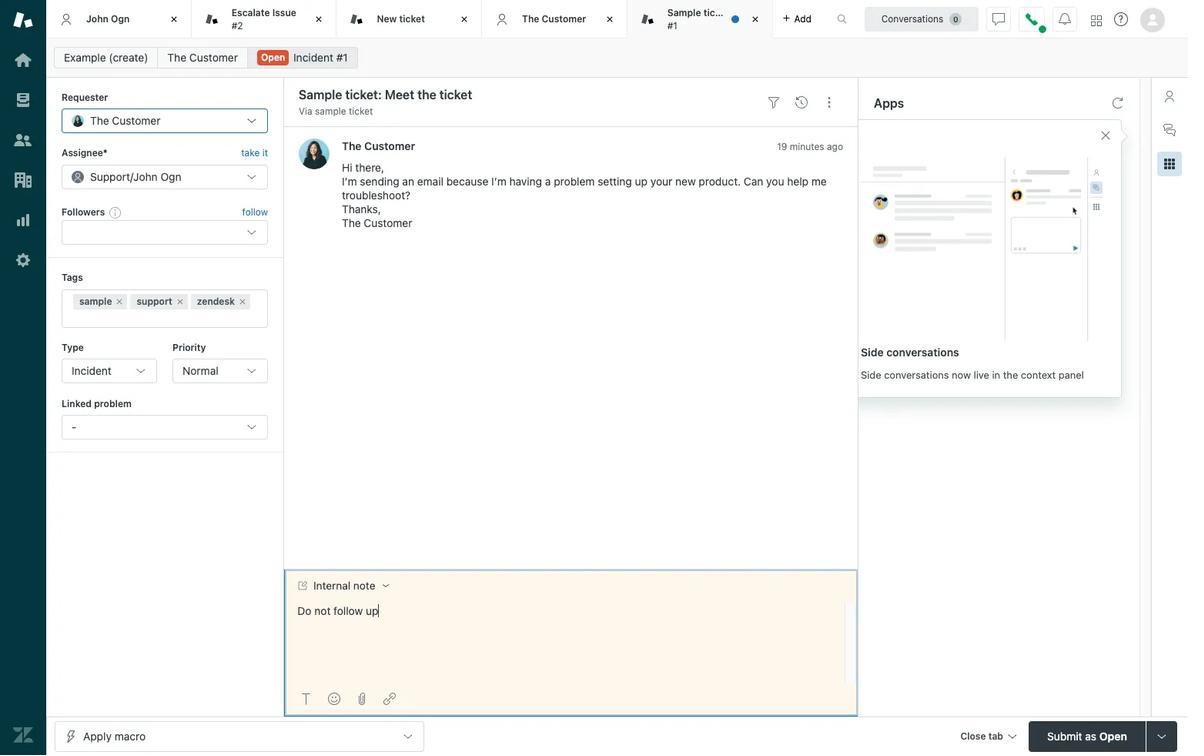 Task type: describe. For each thing, give the bounding box(es) containing it.
internal note
[[314, 580, 376, 593]]

the customer inside tab
[[522, 13, 586, 24]]

note
[[354, 580, 376, 593]]

take it button
[[241, 146, 268, 162]]

get help image
[[1115, 12, 1129, 26]]

take it
[[241, 147, 268, 159]]

priority
[[173, 342, 206, 353]]

help
[[788, 175, 809, 188]]

get started image
[[13, 50, 33, 70]]

open inside secondary element
[[261, 52, 285, 63]]

conversations button
[[865, 7, 979, 31]]

not
[[315, 605, 331, 618]]

tags
[[62, 272, 83, 284]]

explore zendesk marketplace
[[935, 368, 1064, 380]]

0 vertical spatial sample
[[315, 106, 346, 117]]

1 vertical spatial apps
[[929, 322, 950, 334]]

john inside tab
[[86, 13, 109, 24]]

assignee*
[[62, 147, 108, 159]]

minutes
[[790, 141, 825, 153]]

submit
[[1048, 730, 1083, 743]]

customer inside requester element
[[112, 114, 161, 127]]

an
[[402, 175, 414, 188]]

issue
[[272, 7, 296, 19]]

example
[[64, 51, 106, 64]]

email
[[417, 175, 444, 188]]

ogn inside tab
[[111, 13, 130, 24]]

marketplace
[[1010, 368, 1064, 380]]

zendesk
[[197, 295, 235, 307]]

-
[[72, 421, 77, 434]]

side for side conversations now live in the context panel
[[861, 369, 882, 381]]

(create)
[[109, 51, 148, 64]]

0 horizontal spatial problem
[[94, 398, 132, 410]]

problem inside hi there, i'm sending an email because i'm having a problem setting up your new product. can you help me troubleshoot? thanks, the customer
[[554, 175, 595, 188]]

the inside requester element
[[90, 114, 109, 127]]

remove image for sample
[[115, 297, 124, 306]]

submit as open
[[1048, 730, 1128, 743]]

19 minutes ago
[[777, 141, 844, 153]]

up inside hi there, i'm sending an email because i'm having a problem setting up your new product. can you help me troubleshoot? thanks, the customer
[[635, 175, 648, 188]]

follow inside "internal note composer" "text box"
[[334, 605, 363, 618]]

a
[[545, 175, 551, 188]]

the inside hi there, i'm sending an email because i'm having a problem setting up your new product. can you help me troubleshoot? thanks, the customer
[[342, 217, 361, 230]]

close tab button
[[954, 721, 1023, 755]]

escalate issue #2
[[232, 7, 296, 31]]

tab containing escalate issue
[[192, 0, 337, 39]]

from
[[1020, 304, 1044, 317]]

new
[[377, 13, 397, 24]]

#1 tab
[[628, 0, 773, 39]]

hi
[[342, 161, 353, 174]]

take
[[241, 147, 260, 159]]

secondary element
[[46, 42, 1189, 73]]

customer inside hi there, i'm sending an email because i'm having a problem setting up your new product. can you help me troubleshoot? thanks, the customer
[[364, 217, 413, 230]]

requester element
[[62, 109, 268, 134]]

format text image
[[300, 693, 313, 706]]

via sample ticket
[[299, 106, 373, 117]]

can
[[744, 175, 764, 188]]

linked
[[62, 398, 92, 410]]

normal button
[[173, 359, 268, 384]]

tabs tab list
[[46, 0, 821, 39]]

add attachment image
[[356, 693, 368, 706]]

add
[[795, 13, 812, 24]]

the inside tab
[[522, 13, 540, 24]]

panel
[[1059, 369, 1085, 381]]

remove image
[[238, 297, 247, 306]]

streamline
[[1037, 322, 1083, 334]]

followers
[[62, 206, 105, 218]]

john ogn
[[86, 13, 130, 24]]

because
[[447, 175, 489, 188]]

ago
[[827, 141, 844, 153]]

close
[[961, 731, 986, 742]]

new
[[676, 175, 696, 188]]

it
[[262, 147, 268, 159]]

customer inside tab
[[542, 13, 586, 24]]

support
[[137, 295, 172, 307]]

linked problem
[[62, 398, 132, 410]]

0 horizontal spatial ticket
[[349, 106, 373, 117]]

Subject field
[[296, 86, 757, 104]]

you
[[767, 175, 785, 188]]

add button
[[773, 0, 821, 38]]

displays possible ticket submission types image
[[1156, 731, 1169, 743]]

#1 inside secondary element
[[336, 51, 348, 64]]

notifications image
[[1059, 13, 1072, 25]]

ticket inside 'new ticket' "tab"
[[399, 13, 425, 24]]

integrations
[[972, 322, 1024, 334]]

close image for john ogn
[[166, 12, 182, 27]]

there,
[[355, 161, 384, 174]]

live
[[974, 369, 990, 381]]

no
[[941, 304, 954, 317]]

requester
[[62, 92, 108, 103]]

up inside "internal note composer" "text box"
[[366, 605, 379, 618]]

apply
[[83, 730, 112, 743]]

1 horizontal spatial apps
[[957, 304, 982, 317]]

the up 'hi'
[[342, 140, 362, 153]]

1 horizontal spatial open
[[1100, 730, 1128, 743]]

the customer inside requester element
[[90, 114, 161, 127]]

close image inside 'new ticket' "tab"
[[457, 12, 472, 27]]

john ogn tab
[[46, 0, 192, 39]]

internal
[[314, 580, 351, 593]]

escalate
[[232, 7, 270, 19]]

as
[[1086, 730, 1097, 743]]

0 horizontal spatial follow
[[242, 206, 268, 218]]

your inside there are no apps visible from this location browse apps and integrations to streamline your workflow
[[1085, 322, 1105, 334]]

customer inside secondary element
[[189, 51, 238, 64]]

close tab
[[961, 731, 1004, 742]]

incident button
[[62, 359, 157, 384]]

incident for incident #1
[[294, 51, 334, 64]]

1 horizontal spatial the customer link
[[342, 140, 415, 153]]

organizations image
[[13, 170, 33, 190]]

product.
[[699, 175, 741, 188]]

zendesk support image
[[13, 10, 33, 30]]

the customer link inside secondary element
[[157, 47, 248, 69]]

avatar image
[[299, 139, 330, 170]]

apply macro
[[83, 730, 146, 743]]

add link (cmd k) image
[[384, 693, 396, 706]]

conversations for side conversations now live in the context panel
[[885, 369, 950, 381]]

#2
[[232, 20, 243, 31]]



Task type: vqa. For each thing, say whether or not it's contained in the screenshot.
'as'
yes



Task type: locate. For each thing, give the bounding box(es) containing it.
hide composer image
[[565, 563, 577, 576]]

apps up the and
[[957, 304, 982, 317]]

sample right 'via'
[[315, 106, 346, 117]]

1 horizontal spatial your
[[1085, 322, 1105, 334]]

the customer inside secondary element
[[168, 51, 238, 64]]

the inside secondary element
[[168, 51, 187, 64]]

the right "(create)"
[[168, 51, 187, 64]]

1 vertical spatial the customer link
[[342, 140, 415, 153]]

the customer link down #2
[[157, 47, 248, 69]]

#1
[[668, 20, 678, 31], [336, 51, 348, 64]]

0 vertical spatial your
[[651, 175, 673, 188]]

the customer link
[[157, 47, 248, 69], [342, 140, 415, 153]]

close image right issue
[[312, 12, 327, 27]]

do
[[298, 605, 312, 618]]

0 vertical spatial #1
[[668, 20, 678, 31]]

i'm
[[342, 175, 357, 188], [492, 175, 507, 188]]

example (create) button
[[54, 47, 158, 69]]

1 horizontal spatial john
[[133, 170, 158, 183]]

followers element
[[62, 220, 268, 245]]

19 minutes ago text field
[[777, 141, 844, 153]]

tab
[[192, 0, 337, 39]]

0 vertical spatial incident
[[294, 51, 334, 64]]

support / john ogn
[[90, 170, 181, 183]]

ticket
[[399, 13, 425, 24], [349, 106, 373, 117]]

1 horizontal spatial up
[[635, 175, 648, 188]]

customer context image
[[1164, 90, 1176, 102]]

remove image right support
[[175, 297, 185, 306]]

1 vertical spatial john
[[133, 170, 158, 183]]

2 horizontal spatial close image
[[602, 12, 618, 27]]

0 vertical spatial problem
[[554, 175, 595, 188]]

0 vertical spatial up
[[635, 175, 648, 188]]

1 i'm from the left
[[342, 175, 357, 188]]

this
[[1047, 304, 1066, 317]]

apps down no
[[929, 322, 950, 334]]

conversations down browse at the top right of the page
[[887, 346, 960, 359]]

browse
[[895, 322, 926, 334]]

close image inside the customer tab
[[602, 12, 618, 27]]

new ticket tab
[[337, 0, 482, 39]]

up down the note
[[366, 605, 379, 618]]

close image
[[166, 12, 182, 27], [312, 12, 327, 27], [602, 12, 618, 27]]

1 vertical spatial #1
[[336, 51, 348, 64]]

type
[[62, 342, 84, 353]]

side for side conversations
[[861, 346, 884, 359]]

i'm left having
[[492, 175, 507, 188]]

#1 up secondary element in the top of the page
[[668, 20, 678, 31]]

example (create)
[[64, 51, 148, 64]]

your inside hi there, i'm sending an email because i'm having a problem setting up your new product. can you help me troubleshoot? thanks, the customer
[[651, 175, 673, 188]]

side conversations now live in the context panel
[[861, 369, 1085, 381]]

ticket right new
[[399, 13, 425, 24]]

0 horizontal spatial close image
[[457, 12, 472, 27]]

events image
[[796, 96, 808, 108]]

macro
[[115, 730, 146, 743]]

apps
[[874, 96, 905, 110]]

0 horizontal spatial your
[[651, 175, 673, 188]]

open right as on the right bottom
[[1100, 730, 1128, 743]]

the customer up secondary element in the top of the page
[[522, 13, 586, 24]]

explore
[[935, 368, 968, 380]]

1 vertical spatial your
[[1085, 322, 1105, 334]]

setting
[[598, 175, 632, 188]]

1 horizontal spatial follow
[[334, 605, 363, 618]]

the up the subject field
[[522, 13, 540, 24]]

1 close image from the left
[[166, 12, 182, 27]]

to
[[1026, 322, 1035, 334]]

support
[[90, 170, 130, 183]]

0 vertical spatial apps
[[957, 304, 982, 317]]

your
[[651, 175, 673, 188], [1085, 322, 1105, 334]]

john right support
[[133, 170, 158, 183]]

close image
[[457, 12, 472, 27], [748, 12, 763, 27]]

1 close image from the left
[[457, 12, 472, 27]]

via
[[299, 106, 313, 117]]

thanks,
[[342, 203, 381, 216]]

customer down thanks,
[[364, 217, 413, 230]]

0 horizontal spatial open
[[261, 52, 285, 63]]

main element
[[0, 0, 46, 756]]

1 horizontal spatial sample
[[315, 106, 346, 117]]

troubleshoot?
[[342, 189, 411, 202]]

3 close image from the left
[[602, 12, 618, 27]]

new ticket
[[377, 13, 425, 24]]

explore zendesk marketplace button
[[926, 362, 1073, 387]]

conversations
[[882, 13, 944, 24]]

button displays agent's chat status as invisible. image
[[993, 13, 1005, 25]]

2 close image from the left
[[748, 12, 763, 27]]

the customer
[[522, 13, 586, 24], [168, 51, 238, 64], [90, 114, 161, 127], [342, 140, 415, 153]]

1 horizontal spatial ogn
[[161, 170, 181, 183]]

#1 up via sample ticket
[[336, 51, 348, 64]]

the down thanks,
[[342, 217, 361, 230]]

info on adding followers image
[[110, 206, 122, 219]]

0 vertical spatial open
[[261, 52, 285, 63]]

having
[[510, 175, 542, 188]]

and
[[953, 322, 969, 334]]

remove image
[[115, 297, 124, 306], [175, 297, 185, 306]]

customer down #2
[[189, 51, 238, 64]]

visible
[[985, 304, 1017, 317]]

close image inside '#1' tab
[[748, 12, 763, 27]]

0 vertical spatial john
[[86, 13, 109, 24]]

customer
[[542, 13, 586, 24], [189, 51, 238, 64], [112, 114, 161, 127], [364, 140, 415, 153], [364, 217, 413, 230]]

problem down incident popup button
[[94, 398, 132, 410]]

1 vertical spatial problem
[[94, 398, 132, 410]]

customer up the there,
[[364, 140, 415, 153]]

0 horizontal spatial close image
[[166, 12, 182, 27]]

the customer up the there,
[[342, 140, 415, 153]]

problem right a
[[554, 175, 595, 188]]

1 horizontal spatial i'm
[[492, 175, 507, 188]]

context
[[1021, 369, 1056, 381]]

incident for incident
[[72, 364, 112, 377]]

ogn
[[111, 13, 130, 24], [161, 170, 181, 183]]

0 horizontal spatial up
[[366, 605, 379, 618]]

sample
[[315, 106, 346, 117], [79, 295, 112, 307]]

now
[[952, 369, 971, 381]]

close image left #2
[[166, 12, 182, 27]]

close image left add "popup button"
[[748, 12, 763, 27]]

the customer down "requester"
[[90, 114, 161, 127]]

normal
[[183, 364, 219, 377]]

19
[[777, 141, 788, 153]]

zendesk
[[970, 368, 1008, 380]]

close image up secondary element in the top of the page
[[602, 12, 618, 27]]

0 vertical spatial the customer link
[[157, 47, 248, 69]]

open down escalate issue #2
[[261, 52, 285, 63]]

sending
[[360, 175, 400, 188]]

remove image for support
[[175, 297, 185, 306]]

john up example (create)
[[86, 13, 109, 24]]

1 horizontal spatial close image
[[748, 12, 763, 27]]

conversations
[[887, 346, 960, 359], [885, 369, 950, 381]]

insert emojis image
[[328, 693, 341, 706]]

1 vertical spatial open
[[1100, 730, 1128, 743]]

john inside "assignee*" element
[[133, 170, 158, 183]]

1 side from the top
[[861, 346, 884, 359]]

incident #1
[[294, 51, 348, 64]]

your down "location"
[[1085, 322, 1105, 334]]

follow down internal note
[[334, 605, 363, 618]]

filter image
[[768, 96, 780, 108]]

location
[[1069, 304, 1109, 317]]

1 remove image from the left
[[115, 297, 124, 306]]

customers image
[[13, 130, 33, 150]]

remove image left support
[[115, 297, 124, 306]]

incident down the type
[[72, 364, 112, 377]]

ogn right /
[[161, 170, 181, 183]]

ogn up "(create)"
[[111, 13, 130, 24]]

0 vertical spatial side
[[861, 346, 884, 359]]

i'm down 'hi'
[[342, 175, 357, 188]]

Internal note composer text field
[[291, 603, 840, 635]]

close image for the customer
[[602, 12, 618, 27]]

0 horizontal spatial the customer link
[[157, 47, 248, 69]]

close image inside the john ogn tab
[[166, 12, 182, 27]]

zendesk products image
[[1092, 15, 1102, 26]]

internal note button
[[284, 570, 402, 603]]

0 horizontal spatial apps
[[929, 322, 950, 334]]

the customer tab
[[482, 0, 628, 39]]

follow
[[242, 206, 268, 218], [334, 605, 363, 618]]

1 vertical spatial sample
[[79, 295, 112, 307]]

there are no apps visible from this location browse apps and integrations to streamline your workflow
[[890, 304, 1109, 346]]

zendesk image
[[13, 726, 33, 746]]

do not follow up
[[298, 605, 379, 618]]

sample down tags
[[79, 295, 112, 307]]

customer up "support / john ogn"
[[112, 114, 161, 127]]

conversations for side conversations
[[887, 346, 960, 359]]

0 vertical spatial ticket
[[399, 13, 425, 24]]

the down "requester"
[[90, 114, 109, 127]]

1 horizontal spatial remove image
[[175, 297, 185, 306]]

1 vertical spatial follow
[[334, 605, 363, 618]]

follow down take it button
[[242, 206, 268, 218]]

0 horizontal spatial i'm
[[342, 175, 357, 188]]

1 horizontal spatial ticket
[[399, 13, 425, 24]]

ticket actions image
[[824, 96, 836, 108]]

customer up secondary element in the top of the page
[[542, 13, 586, 24]]

problem
[[554, 175, 595, 188], [94, 398, 132, 410]]

follow button
[[242, 206, 268, 220]]

conversations down side conversations
[[885, 369, 950, 381]]

0 vertical spatial conversations
[[887, 346, 960, 359]]

1 vertical spatial conversations
[[885, 369, 950, 381]]

0 horizontal spatial remove image
[[115, 297, 124, 306]]

2 side from the top
[[861, 369, 882, 381]]

1 horizontal spatial close image
[[312, 12, 327, 27]]

admin image
[[13, 250, 33, 270]]

0 horizontal spatial sample
[[79, 295, 112, 307]]

views image
[[13, 90, 33, 110]]

1 vertical spatial ticket
[[349, 106, 373, 117]]

1 horizontal spatial incident
[[294, 51, 334, 64]]

your left 'new'
[[651, 175, 673, 188]]

open
[[261, 52, 285, 63], [1100, 730, 1128, 743]]

side conversations
[[861, 346, 960, 359]]

close image right new ticket
[[457, 12, 472, 27]]

the customer link up the there,
[[342, 140, 415, 153]]

are
[[922, 304, 939, 317]]

2 remove image from the left
[[175, 297, 185, 306]]

assignee* element
[[62, 165, 268, 189]]

1 vertical spatial up
[[366, 605, 379, 618]]

incident down issue
[[294, 51, 334, 64]]

1 vertical spatial side
[[861, 369, 882, 381]]

2 close image from the left
[[312, 12, 327, 27]]

in
[[993, 369, 1001, 381]]

0 horizontal spatial incident
[[72, 364, 112, 377]]

2 i'm from the left
[[492, 175, 507, 188]]

ogn inside "assignee*" element
[[161, 170, 181, 183]]

the customer down #2
[[168, 51, 238, 64]]

0 horizontal spatial ogn
[[111, 13, 130, 24]]

0 horizontal spatial john
[[86, 13, 109, 24]]

0 horizontal spatial #1
[[336, 51, 348, 64]]

linked problem element
[[62, 416, 268, 440]]

apps image
[[1164, 158, 1176, 170]]

incident inside incident popup button
[[72, 364, 112, 377]]

workflow
[[980, 334, 1019, 346]]

0 vertical spatial ogn
[[111, 13, 130, 24]]

0 vertical spatial follow
[[242, 206, 268, 218]]

the
[[1004, 369, 1019, 381]]

ticket right 'via'
[[349, 106, 373, 117]]

reporting image
[[13, 210, 33, 230]]

1 horizontal spatial problem
[[554, 175, 595, 188]]

#1 inside tab
[[668, 20, 678, 31]]

up right setting
[[635, 175, 648, 188]]

1 vertical spatial ogn
[[161, 170, 181, 183]]

tab
[[989, 731, 1004, 742]]

1 horizontal spatial #1
[[668, 20, 678, 31]]

1 vertical spatial incident
[[72, 364, 112, 377]]

there
[[890, 304, 920, 317]]

incident inside secondary element
[[294, 51, 334, 64]]



